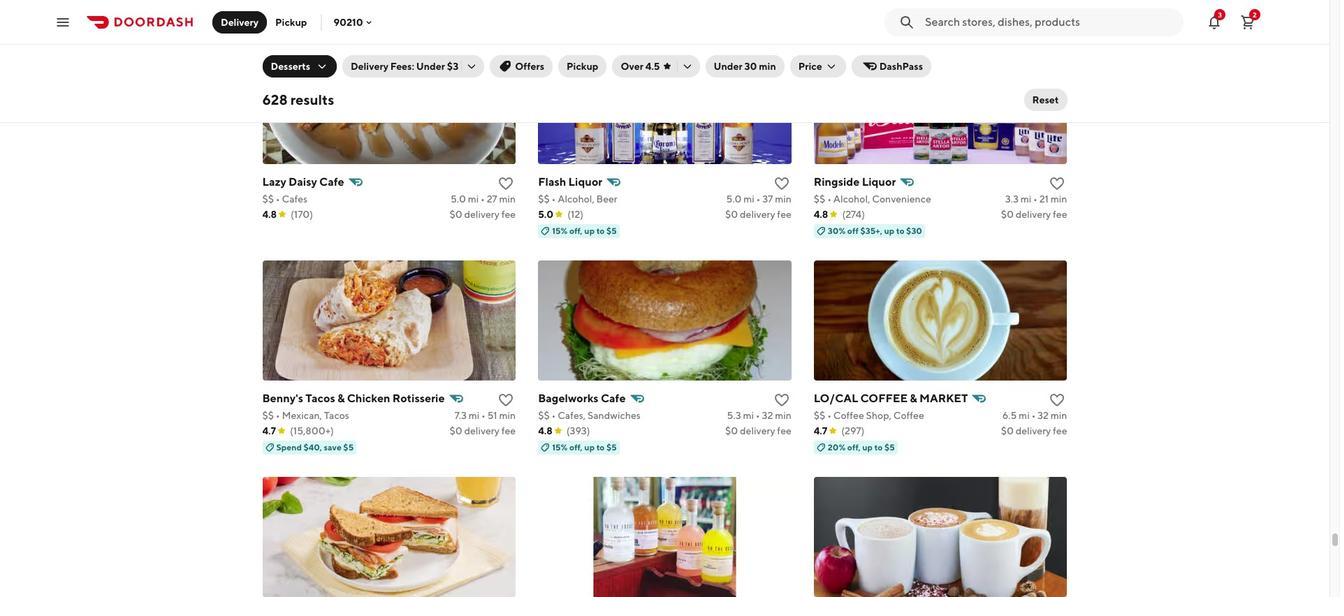 Task type: describe. For each thing, give the bounding box(es) containing it.
$​0 for benny's tacos & chicken rotisserie
[[450, 425, 462, 437]]

$$ for benny's
[[262, 410, 274, 421]]

click to add this store to your saved list image for lo/cal coffee & market
[[1049, 392, 1066, 409]]

mexican,
[[282, 410, 322, 421]]

over 4.5
[[621, 61, 660, 72]]

$$ • alcohol, beer
[[538, 193, 618, 205]]

$$ for bagelworks
[[538, 410, 550, 421]]

benny's
[[262, 392, 303, 405]]

click to add this store to your saved list image for flash liquor
[[773, 175, 790, 192]]

0 vertical spatial tacos
[[306, 392, 335, 405]]

$$ for lo/cal
[[814, 410, 826, 421]]

37
[[763, 193, 773, 205]]

30
[[745, 61, 757, 72]]

• left 51
[[482, 410, 486, 421]]

(274)
[[842, 209, 865, 220]]

min for lo/cal coffee & market
[[1051, 410, 1067, 421]]

$​0 delivery fee for bagelworks cafe
[[725, 425, 792, 437]]

0 horizontal spatial cafe
[[319, 175, 344, 188]]

$5 for flash liquor
[[607, 225, 617, 236]]

0 horizontal spatial pickup button
[[267, 11, 315, 33]]

to left the $30
[[896, 225, 905, 236]]

save
[[324, 442, 342, 453]]

open menu image
[[55, 14, 71, 30]]

• left 27
[[481, 193, 485, 205]]

$$ for flash
[[538, 193, 550, 205]]

over 4.5 button
[[612, 55, 700, 78]]

ringside
[[814, 175, 860, 188]]

spend
[[276, 442, 302, 453]]

27
[[487, 193, 497, 205]]

$​0 delivery fee for benny's tacos & chicken rotisserie
[[450, 425, 516, 437]]

min inside button
[[759, 61, 776, 72]]

up for lo/cal coffee & market
[[863, 442, 873, 453]]

628
[[262, 92, 288, 108]]

$$ for ringside
[[814, 193, 826, 205]]

5.3 mi • 32 min
[[727, 410, 792, 421]]

• down benny's
[[276, 410, 280, 421]]

under 30 min
[[714, 61, 776, 72]]

flash liquor
[[538, 175, 603, 188]]

3.3
[[1005, 193, 1019, 205]]

lazy
[[262, 175, 286, 188]]

1 under from the left
[[416, 61, 445, 72]]

4.5
[[646, 61, 660, 72]]

$40,
[[304, 442, 322, 453]]

32 for bagelworks cafe
[[762, 410, 773, 421]]

15% off, up to $5 for cafe
[[552, 442, 617, 453]]

up for flash liquor
[[584, 225, 595, 236]]

lo/cal
[[814, 392, 858, 405]]

fees:
[[391, 61, 414, 72]]

fee for lo/cal coffee & market
[[1053, 425, 1067, 437]]

delivery button
[[212, 11, 267, 33]]

$5 right save
[[343, 442, 354, 453]]

market
[[920, 392, 968, 405]]

20%
[[828, 442, 846, 453]]

3 items, open order cart image
[[1240, 14, 1257, 30]]

reset
[[1033, 94, 1059, 106]]

daisy
[[289, 175, 317, 188]]

fee for ringside liquor
[[1053, 209, 1067, 220]]

delivery for lazy daisy cafe
[[464, 209, 500, 220]]

mi for bagelworks cafe
[[743, 410, 754, 421]]

$​0 for lo/cal coffee & market
[[1001, 425, 1014, 437]]

6.5
[[1003, 410, 1017, 421]]

off, for lo/cal
[[848, 442, 861, 453]]

• left 21
[[1034, 193, 1038, 205]]

off, for flash
[[570, 225, 583, 236]]

mi for ringside liquor
[[1021, 193, 1032, 205]]

chicken
[[347, 392, 390, 405]]

price
[[799, 61, 822, 72]]

fee for bagelworks cafe
[[777, 425, 792, 437]]

fee for lazy daisy cafe
[[502, 209, 516, 220]]

90210 button
[[334, 16, 374, 28]]

delivery for flash liquor
[[740, 209, 775, 220]]

(15,800+)
[[290, 425, 334, 437]]

$​0 for flash liquor
[[725, 209, 738, 220]]

cafes,
[[558, 410, 586, 421]]

lo/cal coffee & market
[[814, 392, 968, 405]]

5.0 for lazy daisy cafe
[[451, 193, 466, 205]]

90210
[[334, 16, 363, 28]]

1 vertical spatial pickup
[[567, 61, 599, 72]]

price button
[[790, 55, 846, 78]]

20% off, up to $5
[[828, 442, 895, 453]]

lazy daisy cafe
[[262, 175, 344, 188]]

7.3 mi • 51 min
[[455, 410, 516, 421]]

$​0 for bagelworks cafe
[[725, 425, 738, 437]]

30%
[[828, 225, 846, 236]]

4.8 for lazy daisy cafe
[[262, 209, 277, 220]]

mi for lazy daisy cafe
[[468, 193, 479, 205]]

32 for lo/cal coffee & market
[[1038, 410, 1049, 421]]

3.3 mi • 21 min
[[1005, 193, 1067, 205]]

(393)
[[567, 425, 590, 437]]

• left cafes
[[276, 193, 280, 205]]

• down lo/cal
[[828, 410, 832, 421]]

coffee
[[861, 392, 908, 405]]

min for flash liquor
[[775, 193, 792, 205]]

$3
[[447, 61, 459, 72]]

under inside button
[[714, 61, 743, 72]]

dashpass
[[880, 61, 923, 72]]

delivery for bagelworks cafe
[[740, 425, 775, 437]]

reset button
[[1024, 89, 1067, 111]]

spend $40, save $5
[[276, 442, 354, 453]]

desserts button
[[262, 55, 337, 78]]

$$ for lazy
[[262, 193, 274, 205]]

• left the cafes,
[[552, 410, 556, 421]]

dashpass button
[[852, 55, 932, 78]]

alcohol, for ringside
[[834, 193, 870, 205]]

rotisserie
[[393, 392, 445, 405]]



Task type: locate. For each thing, give the bounding box(es) containing it.
tacos
[[306, 392, 335, 405], [324, 410, 349, 421]]

•
[[276, 193, 280, 205], [481, 193, 485, 205], [552, 193, 556, 205], [757, 193, 761, 205], [828, 193, 832, 205], [1034, 193, 1038, 205], [276, 410, 280, 421], [482, 410, 486, 421], [552, 410, 556, 421], [756, 410, 760, 421], [828, 410, 832, 421], [1032, 410, 1036, 421]]

5.0 mi • 27 min
[[451, 193, 516, 205]]

fee down the 5.0 mi • 27 min
[[502, 209, 516, 220]]

$5 for lo/cal coffee & market
[[885, 442, 895, 453]]

to for lo/cal coffee & market
[[875, 442, 883, 453]]

4.7 for lo/cal coffee & market
[[814, 425, 828, 437]]

$​0 down 5.3
[[725, 425, 738, 437]]

min for lazy daisy cafe
[[499, 193, 516, 205]]

min right 27
[[499, 193, 516, 205]]

1 coffee from the left
[[834, 410, 864, 421]]

notification bell image
[[1206, 14, 1223, 30]]

delivery down 5.0 mi • 37 min
[[740, 209, 775, 220]]

cafe
[[319, 175, 344, 188], [601, 392, 626, 405]]

desserts
[[271, 61, 310, 72]]

Store search: begin typing to search for stores available on DoorDash text field
[[925, 14, 1175, 30]]

off,
[[570, 225, 583, 236], [570, 442, 583, 453], [848, 442, 861, 453]]

pickup up desserts
[[275, 16, 307, 28]]

0 horizontal spatial 5.0
[[451, 193, 466, 205]]

$​0 delivery fee for flash liquor
[[725, 209, 792, 220]]

to down shop, at the bottom of page
[[875, 442, 883, 453]]

$$ down "flash"
[[538, 193, 550, 205]]

min right 5.3
[[775, 410, 792, 421]]

fee
[[502, 209, 516, 220], [777, 209, 792, 220], [1053, 209, 1067, 220], [502, 425, 516, 437], [777, 425, 792, 437], [1053, 425, 1067, 437]]

15% off, up to $5 for liquor
[[552, 225, 617, 236]]

$30
[[906, 225, 922, 236]]

click to add this store to your saved list image up 7.3 mi • 51 min
[[498, 392, 514, 409]]

1 alcohol, from the left
[[558, 193, 595, 205]]

delivery fees: under $3
[[351, 61, 459, 72]]

sandwiches
[[588, 410, 641, 421]]

(12)
[[568, 209, 584, 220]]

alcohol, up (274)
[[834, 193, 870, 205]]

click to add this store to your saved list image
[[498, 175, 514, 192], [773, 392, 790, 409]]

min for benny's tacos & chicken rotisserie
[[499, 410, 516, 421]]

click to add this store to your saved list image
[[773, 175, 790, 192], [1049, 175, 1066, 192], [498, 392, 514, 409], [1049, 392, 1066, 409]]

$​0 down 5.0 mi • 37 min
[[725, 209, 738, 220]]

0 vertical spatial pickup button
[[267, 11, 315, 33]]

0 vertical spatial click to add this store to your saved list image
[[498, 175, 514, 192]]

delivery down 6.5 mi • 32 min
[[1016, 425, 1051, 437]]

click to add this store to your saved list image for ringside liquor
[[1049, 175, 1066, 192]]

to down beer
[[597, 225, 605, 236]]

to for flash liquor
[[597, 225, 605, 236]]

liquor for ringside liquor
[[862, 175, 896, 188]]

1 horizontal spatial alcohol,
[[834, 193, 870, 205]]

0 horizontal spatial under
[[416, 61, 445, 72]]

fee down 5.0 mi • 37 min
[[777, 209, 792, 220]]

4.8
[[262, 209, 277, 220], [814, 209, 828, 220], [538, 425, 553, 437]]

to for bagelworks cafe
[[597, 442, 605, 453]]

32
[[762, 410, 773, 421], [1038, 410, 1049, 421]]

mi for flash liquor
[[744, 193, 755, 205]]

$$ • cafes, sandwiches
[[538, 410, 641, 421]]

up for bagelworks cafe
[[584, 442, 595, 453]]

2 4.7 from the left
[[814, 425, 828, 437]]

0 vertical spatial cafe
[[319, 175, 344, 188]]

4.8 down $$ • cafes
[[262, 209, 277, 220]]

$​0 delivery fee
[[450, 209, 516, 220], [725, 209, 792, 220], [1001, 209, 1067, 220], [450, 425, 516, 437], [725, 425, 792, 437], [1001, 425, 1067, 437]]

$​0 for lazy daisy cafe
[[450, 209, 462, 220]]

7.3
[[455, 410, 467, 421]]

click to add this store to your saved list image for bagelworks cafe
[[773, 392, 790, 409]]

• right 6.5
[[1032, 410, 1036, 421]]

$​0 delivery fee down the 5.3 mi • 32 min
[[725, 425, 792, 437]]

2 under from the left
[[714, 61, 743, 72]]

click to add this store to your saved list image up the 5.3 mi • 32 min
[[773, 392, 790, 409]]

off, down (297)
[[848, 442, 861, 453]]

mi left 27
[[468, 193, 479, 205]]

5.0 mi • 37 min
[[726, 193, 792, 205]]

& for chicken
[[337, 392, 345, 405]]

5.3
[[727, 410, 741, 421]]

bagelworks
[[538, 392, 599, 405]]

to down $$ • cafes, sandwiches
[[597, 442, 605, 453]]

0 vertical spatial delivery
[[221, 16, 259, 28]]

15% for flash
[[552, 225, 568, 236]]

fee for benny's tacos & chicken rotisserie
[[502, 425, 516, 437]]

fee down 7.3 mi • 51 min
[[502, 425, 516, 437]]

pickup left "over"
[[567, 61, 599, 72]]

click to add this store to your saved list image for benny's tacos & chicken rotisserie
[[498, 392, 514, 409]]

alcohol, up (12)
[[558, 193, 595, 205]]

alcohol, for flash
[[558, 193, 595, 205]]

fee for flash liquor
[[777, 209, 792, 220]]

$​0 down the 5.0 mi • 27 min
[[450, 209, 462, 220]]

4.8 up the "30%"
[[814, 209, 828, 220]]

$​0
[[450, 209, 462, 220], [725, 209, 738, 220], [1001, 209, 1014, 220], [450, 425, 462, 437], [725, 425, 738, 437], [1001, 425, 1014, 437]]

beer
[[597, 193, 618, 205]]

15%
[[552, 225, 568, 236], [552, 442, 568, 453]]

32 right 5.3
[[762, 410, 773, 421]]

0 horizontal spatial 4.7
[[262, 425, 276, 437]]

0 vertical spatial 15%
[[552, 225, 568, 236]]

mi right 6.5
[[1019, 410, 1030, 421]]

off, down (12)
[[570, 225, 583, 236]]

$5 down shop, at the bottom of page
[[885, 442, 895, 453]]

$$ • coffee shop, coffee
[[814, 410, 924, 421]]

min
[[759, 61, 776, 72], [499, 193, 516, 205], [775, 193, 792, 205], [1051, 193, 1067, 205], [499, 410, 516, 421], [775, 410, 792, 421], [1051, 410, 1067, 421]]

1 horizontal spatial delivery
[[351, 61, 389, 72]]

$5 for bagelworks cafe
[[607, 442, 617, 453]]

2 button
[[1234, 8, 1262, 36]]

mi left '37'
[[744, 193, 755, 205]]

$$ left the cafes,
[[538, 410, 550, 421]]

pickup button up desserts
[[267, 11, 315, 33]]

0 vertical spatial pickup
[[275, 16, 307, 28]]

click to add this store to your saved list image up 5.0 mi • 37 min
[[773, 175, 790, 192]]

0 horizontal spatial pickup
[[275, 16, 307, 28]]

$$ • cafes
[[262, 193, 308, 205]]

$​0 delivery fee down the 5.0 mi • 27 min
[[450, 209, 516, 220]]

liquor for flash liquor
[[569, 175, 603, 188]]

pickup button
[[267, 11, 315, 33], [558, 55, 607, 78]]

cafe right daisy
[[319, 175, 344, 188]]

1 32 from the left
[[762, 410, 773, 421]]

click to add this store to your saved list image for lazy daisy cafe
[[498, 175, 514, 192]]

under left $3
[[416, 61, 445, 72]]

$​0 down 6.5
[[1001, 425, 1014, 437]]

alcohol,
[[558, 193, 595, 205], [834, 193, 870, 205]]

1 horizontal spatial 32
[[1038, 410, 1049, 421]]

2 liquor from the left
[[862, 175, 896, 188]]

$​0 delivery fee down 5.0 mi • 37 min
[[725, 209, 792, 220]]

mi
[[468, 193, 479, 205], [744, 193, 755, 205], [1021, 193, 1032, 205], [469, 410, 480, 421], [743, 410, 754, 421], [1019, 410, 1030, 421]]

1 liquor from the left
[[569, 175, 603, 188]]

off, for bagelworks
[[570, 442, 583, 453]]

0 horizontal spatial &
[[337, 392, 345, 405]]

offers button
[[490, 55, 553, 78]]

15% down (12)
[[552, 225, 568, 236]]

1 vertical spatial 15% off, up to $5
[[552, 442, 617, 453]]

min right 6.5
[[1051, 410, 1067, 421]]

0 horizontal spatial liquor
[[569, 175, 603, 188]]

1 vertical spatial tacos
[[324, 410, 349, 421]]

$35+,
[[861, 225, 883, 236]]

delivery for delivery
[[221, 16, 259, 28]]

delivery for lo/cal coffee & market
[[1016, 425, 1051, 437]]

3
[[1218, 10, 1222, 19]]

1 4.7 from the left
[[262, 425, 276, 437]]

fee down 3.3 mi • 21 min
[[1053, 209, 1067, 220]]

4.7 down benny's
[[262, 425, 276, 437]]

click to add this store to your saved list image up the 5.0 mi • 27 min
[[498, 175, 514, 192]]

$$ down ringside
[[814, 193, 826, 205]]

2 15% from the top
[[552, 442, 568, 453]]

delivery for delivery fees: under $3
[[351, 61, 389, 72]]

delivery down the 5.3 mi • 32 min
[[740, 425, 775, 437]]

1 vertical spatial delivery
[[351, 61, 389, 72]]

1 horizontal spatial coffee
[[894, 410, 924, 421]]

bagelworks cafe
[[538, 392, 626, 405]]

• down ringside
[[828, 193, 832, 205]]

4.8 for ringside liquor
[[814, 209, 828, 220]]

up down (297)
[[863, 442, 873, 453]]

coffee up (297)
[[834, 410, 864, 421]]

ringside liquor
[[814, 175, 896, 188]]

& right coffee
[[910, 392, 917, 405]]

0 horizontal spatial 32
[[762, 410, 773, 421]]

4.7 for benny's tacos & chicken rotisserie
[[262, 425, 276, 437]]

delivery down the 5.0 mi • 27 min
[[464, 209, 500, 220]]

1 horizontal spatial pickup
[[567, 61, 599, 72]]

4.7 left (297)
[[814, 425, 828, 437]]

to
[[597, 225, 605, 236], [896, 225, 905, 236], [597, 442, 605, 453], [875, 442, 883, 453]]

0 horizontal spatial alcohol,
[[558, 193, 595, 205]]

mi right 3.3
[[1021, 193, 1032, 205]]

liquor up $$ • alcohol, beer
[[569, 175, 603, 188]]

6.5 mi • 32 min
[[1003, 410, 1067, 421]]

tacos down benny's tacos & chicken rotisserie on the bottom of page
[[324, 410, 349, 421]]

15% for bagelworks
[[552, 442, 568, 453]]

15% down the (393)
[[552, 442, 568, 453]]

fee down the 5.3 mi • 32 min
[[777, 425, 792, 437]]

15% off, up to $5 down (12)
[[552, 225, 617, 236]]

2
[[1253, 10, 1257, 19]]

1 horizontal spatial 4.7
[[814, 425, 828, 437]]

min right the 30 at the top of page
[[759, 61, 776, 72]]

$​0 delivery fee down 3.3 mi • 21 min
[[1001, 209, 1067, 220]]

2 & from the left
[[910, 392, 917, 405]]

& for market
[[910, 392, 917, 405]]

$​0 delivery fee for ringside liquor
[[1001, 209, 1067, 220]]

1 horizontal spatial pickup button
[[558, 55, 607, 78]]

click to add this store to your saved list image up 6.5 mi • 32 min
[[1049, 392, 1066, 409]]

$$ • mexican, tacos
[[262, 410, 349, 421]]

convenience
[[872, 193, 931, 205]]

mi for lo/cal coffee & market
[[1019, 410, 1030, 421]]

cafe up "sandwiches"
[[601, 392, 626, 405]]

$​0 down 3.3
[[1001, 209, 1014, 220]]

4.8 for bagelworks cafe
[[538, 425, 553, 437]]

liquor up $$ • alcohol, convenience
[[862, 175, 896, 188]]

flash
[[538, 175, 566, 188]]

cafes
[[282, 193, 308, 205]]

mi right 5.3
[[743, 410, 754, 421]]

32 right 6.5
[[1038, 410, 1049, 421]]

5.0 left (12)
[[538, 209, 554, 220]]

$5 down "sandwiches"
[[607, 442, 617, 453]]

delivery inside "button"
[[221, 16, 259, 28]]

under left the 30 at the top of page
[[714, 61, 743, 72]]

1 horizontal spatial under
[[714, 61, 743, 72]]

min for bagelworks cafe
[[775, 410, 792, 421]]

1 horizontal spatial 4.8
[[538, 425, 553, 437]]

min right '37'
[[775, 193, 792, 205]]

1 horizontal spatial click to add this store to your saved list image
[[773, 392, 790, 409]]

$$
[[262, 193, 274, 205], [538, 193, 550, 205], [814, 193, 826, 205], [262, 410, 274, 421], [538, 410, 550, 421], [814, 410, 826, 421]]

• down "flash"
[[552, 193, 556, 205]]

up right $35+,
[[884, 225, 895, 236]]

1 vertical spatial cafe
[[601, 392, 626, 405]]

1 horizontal spatial 5.0
[[538, 209, 554, 220]]

2 horizontal spatial 4.8
[[814, 209, 828, 220]]

2 32 from the left
[[1038, 410, 1049, 421]]

$​0 delivery fee for lazy daisy cafe
[[450, 209, 516, 220]]

off, down the (393)
[[570, 442, 583, 453]]

$$ down benny's
[[262, 410, 274, 421]]

$​0 for ringside liquor
[[1001, 209, 1014, 220]]

2 coffee from the left
[[894, 410, 924, 421]]

$$ down 'lazy'
[[262, 193, 274, 205]]

results
[[290, 92, 334, 108]]

(297)
[[842, 425, 865, 437]]

628 results
[[262, 92, 334, 108]]

&
[[337, 392, 345, 405], [910, 392, 917, 405]]

min for ringside liquor
[[1051, 193, 1067, 205]]

pickup
[[275, 16, 307, 28], [567, 61, 599, 72]]

$5
[[607, 225, 617, 236], [343, 442, 354, 453], [607, 442, 617, 453], [885, 442, 895, 453]]

shop,
[[866, 410, 892, 421]]

0 horizontal spatial click to add this store to your saved list image
[[498, 175, 514, 192]]

up down the (393)
[[584, 442, 595, 453]]

1 horizontal spatial liquor
[[862, 175, 896, 188]]

offers
[[515, 61, 544, 72]]

mi right 7.3 in the left bottom of the page
[[469, 410, 480, 421]]

0 horizontal spatial 4.8
[[262, 209, 277, 220]]

2 alcohol, from the left
[[834, 193, 870, 205]]

under
[[416, 61, 445, 72], [714, 61, 743, 72]]

benny's tacos & chicken rotisserie
[[262, 392, 445, 405]]

1 vertical spatial pickup button
[[558, 55, 607, 78]]

over
[[621, 61, 644, 72]]

• right 5.3
[[756, 410, 760, 421]]

$​0 delivery fee for lo/cal coffee & market
[[1001, 425, 1067, 437]]

• left '37'
[[757, 193, 761, 205]]

mi for benny's tacos & chicken rotisserie
[[469, 410, 480, 421]]

1 15% from the top
[[552, 225, 568, 236]]

up down $$ • alcohol, beer
[[584, 225, 595, 236]]

4.8 left the (393)
[[538, 425, 553, 437]]

delivery down 7.3 mi • 51 min
[[464, 425, 500, 437]]

5.0 left 27
[[451, 193, 466, 205]]

1 horizontal spatial &
[[910, 392, 917, 405]]

15% off, up to $5
[[552, 225, 617, 236], [552, 442, 617, 453]]

0 horizontal spatial delivery
[[221, 16, 259, 28]]

5.0 for flash liquor
[[726, 193, 742, 205]]

$​0 delivery fee down 7.3 mi • 51 min
[[450, 425, 516, 437]]

under 30 min button
[[705, 55, 785, 78]]

1 horizontal spatial cafe
[[601, 392, 626, 405]]

51
[[488, 410, 497, 421]]

fee down 6.5 mi • 32 min
[[1053, 425, 1067, 437]]

delivery for ringside liquor
[[1016, 209, 1051, 220]]

& left chicken
[[337, 392, 345, 405]]

delivery for benny's tacos & chicken rotisserie
[[464, 425, 500, 437]]

1 vertical spatial click to add this store to your saved list image
[[773, 392, 790, 409]]

liquor
[[569, 175, 603, 188], [862, 175, 896, 188]]

delivery down 3.3 mi • 21 min
[[1016, 209, 1051, 220]]

$$ down lo/cal
[[814, 410, 826, 421]]

off
[[848, 225, 859, 236]]

5.0
[[451, 193, 466, 205], [726, 193, 742, 205], [538, 209, 554, 220]]

1 & from the left
[[337, 392, 345, 405]]

2 15% off, up to $5 from the top
[[552, 442, 617, 453]]

21
[[1040, 193, 1049, 205]]

1 vertical spatial 15%
[[552, 442, 568, 453]]

30% off $35+, up to $30
[[828, 225, 922, 236]]

1 15% off, up to $5 from the top
[[552, 225, 617, 236]]

0 horizontal spatial coffee
[[834, 410, 864, 421]]

min right 21
[[1051, 193, 1067, 205]]

4.7
[[262, 425, 276, 437], [814, 425, 828, 437]]

(170)
[[291, 209, 313, 220]]

coffee
[[834, 410, 864, 421], [894, 410, 924, 421]]

5.0 left '37'
[[726, 193, 742, 205]]

2 horizontal spatial 5.0
[[726, 193, 742, 205]]

$$ • alcohol, convenience
[[814, 193, 931, 205]]

15% off, up to $5 down the (393)
[[552, 442, 617, 453]]

0 vertical spatial 15% off, up to $5
[[552, 225, 617, 236]]



Task type: vqa. For each thing, say whether or not it's contained in the screenshot.
Thinx™ at the right top of the page
no



